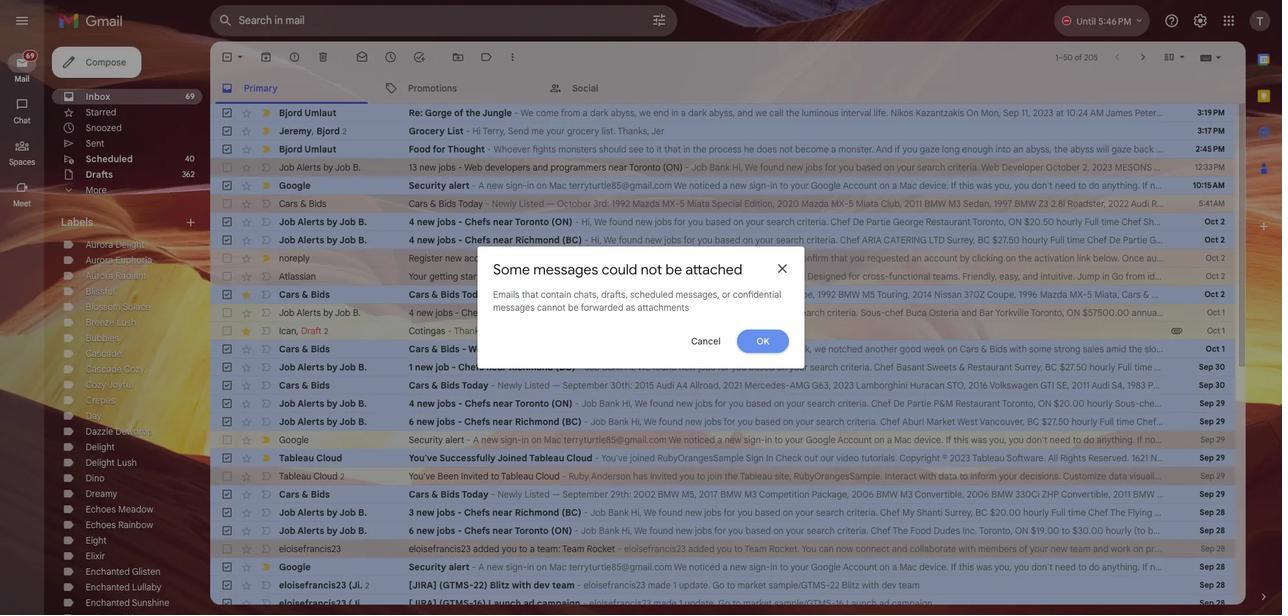 Task type: vqa. For each thing, say whether or not it's contained in the screenshot.
the many
yes



Task type: describe. For each thing, give the bounding box(es) containing it.
2 horizontal spatial chef
[[1229, 307, 1248, 319]]

— for 30th:
[[552, 380, 560, 391]]

how
[[552, 271, 570, 282]]

st.
[[1180, 452, 1191, 464]]

chefs for 4 new jobs - chefs near toronto (on) - job bank hi, we found new jobs for you based on your search criteria. sous-chef buca osteria and bar yorkville toronto, on $57500.00 annually full time sous-chef no smal
[[461, 307, 486, 319]]

1 web from the left
[[464, 162, 483, 173]]

you've up anderson
[[601, 452, 628, 464]]

1 team from the left
[[562, 543, 585, 555]]

m3 up pig
[[1157, 489, 1170, 500]]

1 vertical spatial delight
[[86, 441, 115, 453]]

meet heading
[[0, 199, 44, 209]]

flying
[[1128, 507, 1152, 518]]

bjord for food for thought - whoever fights monsters should see to it that in the process he does not become a monster. and if you gaze long enough into an abyss, the abyss will gaze back into you.
[[279, 143, 302, 155]]

as inside row
[[1204, 271, 1213, 282]]

2 horizontal spatial abyss,
[[1026, 143, 1052, 155]]

1 security from the top
[[409, 180, 446, 191]]

12 row from the top
[[210, 304, 1282, 322]]

0 vertical spatial update.
[[679, 579, 710, 591]]

1 horizontal spatial terry,
[[528, 252, 551, 264]]

2 horizontal spatial team
[[1070, 543, 1091, 555]]

amid
[[1106, 343, 1127, 355]]

newly for newly listed — september 29th: 2002 bmw m5, 2017 bmw m3 competition package, 2006 bmw m3 convertible, 2006 bmw 330ci zhp convertible, 2011 bmw m3 convertible, cars & bids se
[[498, 489, 522, 500]]

software.
[[1007, 452, 1046, 464]]

1 vertical spatial lush
[[117, 457, 137, 468]]

job alerts by job b. for 4 new jobs - chefs near toronto (on) - job bank hi, we found new jobs for you based on your search criteria. chef de partie p&m restaurant toronto, on $20.00 hourly sous-chef patois restaurant inc. toronto
[[279, 398, 367, 409]]

toronto, up members
[[979, 525, 1013, 537]]

the right amid
[[1129, 343, 1142, 355]]

chef down lamborghini
[[871, 398, 891, 409]]

security alert - a new sign-in on mac terryturtle85@gmail.com we noticed a new sign-in to your google account on a mac device. if this was you, you don't need to do anything. if not, we'll help you secure your for 28
[[409, 561, 1275, 573]]

to up site,
[[775, 434, 783, 446]]

row containing eloisefrancis23
[[210, 540, 1282, 558]]

1 horizontal spatial vancouver,
[[1170, 507, 1215, 518]]

0 vertical spatial that
[[664, 143, 681, 155]]

1 vertical spatial partie
[[1123, 234, 1147, 246]]

important according to google magic. switch for 26th row from the bottom of the page
[[260, 143, 273, 156]]

mark as read image
[[356, 51, 369, 64]]

bc down o
[[1253, 234, 1266, 246]]

time up the $30.00
[[1068, 507, 1086, 518]]

job alerts by job b. for 4 new jobs - chefs near toronto (on) - job bank hi, we found new jobs for you based on your search criteria. sous-chef buca osteria and bar yorkville toronto, on $57500.00 annually full time sous-chef no smal
[[279, 307, 361, 319]]

9 not important switch from the top
[[260, 343, 273, 356]]

alerts for 6 new jobs - chefs near toronto (on) - job bank hi, we found new jobs for you based on your search criteria. chef the food dudes inc. toronto, on $19.00 to $30.00 hourly (to be negotiated) full time chef pan
[[298, 525, 324, 537]]

near for job bank hi, we found new jobs for you based on your search criteria. chef aburi market west vancouver, bc $27.50 hourly full time chef executive table group vancou
[[492, 416, 513, 428]]

0 horizontal spatial cozy
[[86, 379, 106, 391]]

cloud down tableau cloud
[[313, 470, 338, 482]]

17 row from the top
[[210, 395, 1282, 413]]

by for 13 new jobs - web developers and programmers  near toronto (on) - job bank hi, we found new jobs for you based on your search criteria. web developer october 2, 2023 mesons technologies inc. scarborou
[[323, 162, 333, 173]]

2015
[[635, 380, 654, 391]]

0 horizontal spatial mazda
[[632, 198, 660, 210]]

to up [jira] (gtms-22) blitz with dev team - eloisefrancis23 made 1 update. go to market sample/gtms-22 blitz with dev team ‌ ‌ ‌ ‌ ‌ ‌ ‌ ‌ ‌ ‌ ‌ ‌ ‌ ‌ ‌ ‌ ‌ ‌ ‌ ‌ ‌ ‌ ‌ ‌ ‌ ‌ ‌ ‌ ‌ ‌ ‌ ‌ ‌ ‌ ‌ ‌ ‌ ‌ ‌ ‌ ‌ ‌ ‌ ‌ ‌ ‌ ‌ ‌ ‌ ‌ ‌ ‌ ‌ ‌ ‌ ‌ ‌ ‌ ‌ ‌ ‌
[[734, 543, 743, 555]]

checklist
[[493, 271, 530, 282]]

aburi
[[902, 416, 924, 428]]

11 row from the top
[[210, 286, 1282, 304]]

0 vertical spatial noticed
[[689, 180, 720, 191]]

0 horizontal spatial sous-
[[861, 307, 885, 319]]

nissan
[[934, 289, 962, 300]]

search for basant
[[810, 361, 838, 373]]

found down does
[[760, 162, 784, 173]]

2 miata from the left
[[856, 198, 879, 210]]

2 inside the jeremy , bjord 2
[[342, 126, 347, 136]]

2 horizontal spatial 2011
[[1113, 489, 1131, 500]]

send
[[508, 125, 529, 137]]

18 row from the top
[[210, 413, 1282, 431]]

— for 3rd:
[[546, 198, 555, 210]]

29 for if
[[1217, 435, 1225, 444]]

to right "$19.00"
[[1062, 525, 1070, 537]]

customize
[[1063, 470, 1106, 482]]

1 account from the left
[[464, 252, 498, 264]]

bc up software.
[[1027, 416, 1039, 428]]

1 horizontal spatial partie
[[907, 398, 931, 409]]

not important switch for cars & bids today - newly listed — september 30th: 2015 audi a4 allroad, 2021 mercedes-amg g63, 2023 lamborghini huracan sto, 2016 volkswagen gti se, 2011 audi s4, 1983 porsche 928 s, cars & bids sell a
[[260, 379, 273, 392]]

finally
[[657, 343, 681, 355]]

0 horizontal spatial 2011
[[905, 198, 922, 210]]

2 horizontal spatial de
[[1109, 234, 1121, 246]]

0 vertical spatial delight
[[115, 239, 145, 250]]

28 for security alert - a new sign-in on mac terryturtle85@gmail.com we noticed a new sign-in to your google account on a mac device. if this was you, you don't need to do anything. if not, we'll help you secure your
[[1216, 562, 1225, 572]]

sep 29 down seattle,
[[1201, 471, 1225, 481]]

2 convertible, from the left
[[1061, 489, 1111, 500]]

patois
[[1160, 398, 1186, 409]]

0 vertical spatial account
[[843, 180, 877, 191]]

the left 'process'
[[693, 143, 707, 155]]

1 horizontal spatial sous-
[[1115, 398, 1139, 409]]

view
[[1154, 361, 1174, 373]]

and right 'connect'
[[892, 543, 907, 555]]

dreamy
[[86, 488, 117, 500]]

to right idea
[[1168, 271, 1176, 282]]

join
[[708, 470, 722, 482]]

$20.50
[[1024, 216, 1054, 228]]

account for 28
[[843, 561, 877, 573]]

0 vertical spatial lush
[[117, 317, 136, 328]]

0 vertical spatial cozy
[[124, 363, 144, 375]]

1 vertical spatial update.
[[685, 598, 716, 609]]

full down zhp on the right of page
[[1052, 507, 1066, 518]]

1 vertical spatial go
[[713, 579, 725, 591]]

(on) for job bank hi, we found new jobs for you based on your search criteria. chef the food dudes inc. toronto, on $19.00 to $30.00 hourly (to be negotiated) full time chef pan
[[551, 525, 572, 537]]

on down gti
[[1038, 398, 1051, 409]]

2 sep 30 from the top
[[1199, 380, 1225, 390]]

b. for 4 new jobs - chefs near toronto (on) - hi, we found new jobs for you based on your search criteria. chef de partie george restaurant toronto, on $20.50 hourly full time chef shahi tandoor brampton, o
[[358, 216, 367, 228]]

2 vertical spatial de
[[893, 398, 905, 409]]

2023 left at
[[1033, 107, 1053, 119]]

row containing atlassian
[[210, 267, 1235, 286]]

yorkville
[[996, 307, 1029, 319]]

in
[[766, 452, 774, 464]]

search down 2020
[[767, 216, 795, 228]]

compose button
[[52, 47, 142, 78]]

0 horizontal spatial an
[[912, 252, 922, 264]]

2 horizontal spatial from
[[1126, 271, 1145, 282]]

sep 28 for 3 new jobs - chefs near richmond (bc) - job bank hi, we found new jobs for you based on your search criteria. chef my shanti surrey, bc $20.00 hourly full time chef the flying pig vancouver, bc $20.00 to $2
[[1200, 507, 1225, 517]]

2 into from the left
[[1156, 143, 1171, 155]]

sep for 22th row from the top
[[1200, 489, 1214, 499]]

alerts for 4 new jobs - chefs near richmond (bc) - hi, we found new jobs for you based on your search criteria. chef aria catering ltd surrey, bc $27.50 hourly full time chef de partie great bear pub burnaby, bc
[[298, 234, 324, 246]]

blissful
[[86, 286, 115, 297]]

chef left aburi
[[880, 416, 900, 428]]

was for 10:15 am
[[976, 180, 992, 191]]

6 row from the top
[[210, 195, 1235, 213]]

chef left aria
[[840, 234, 860, 246]]

Search in mail search field
[[210, 5, 677, 36]]

1 horizontal spatial from
[[756, 343, 775, 355]]

0 horizontal spatial food
[[409, 143, 431, 155]]

2 data from the left
[[1109, 470, 1127, 482]]

sep 29 up answer
[[1200, 453, 1225, 463]]

21 row from the top
[[210, 467, 1282, 485]]

at
[[1056, 107, 1064, 119]]

1 horizontal spatial 5
[[849, 198, 854, 210]]

0 horizontal spatial $20.00
[[990, 507, 1021, 518]]

noreply
[[279, 252, 310, 264]]

2 team from the left
[[745, 543, 767, 555]]

anything. for sep 28
[[1102, 561, 1140, 573]]

2 inside eloisefrancis23 (ji. 2
[[365, 580, 369, 590]]

5:41 am
[[1199, 199, 1225, 208]]

26 row from the top
[[210, 558, 1275, 576]]

today for newly listed — october 3rd: 1992 mazda mx-5 miata special edition, 2020 mazda mx-5 miata club, 2011 bmw m3 sedan, 1997 bmw z3 2.8i roadster, 2022 audi rs5 sport
[[458, 198, 483, 210]]

toggle split pane mode image
[[1163, 51, 1176, 64]]

1 launch from the left
[[488, 598, 521, 609]]

2 ad from the left
[[879, 598, 890, 609]]

m5,
[[682, 489, 697, 500]]

a down th
[[1277, 380, 1282, 391]]

snoozed link
[[86, 122, 122, 134]]

your getting started checklist
[[409, 271, 532, 282]]

the left tip! on the bottom
[[500, 325, 514, 337]]

330ci
[[1015, 489, 1040, 500]]

report spam image
[[288, 51, 301, 64]]

interact
[[885, 470, 917, 482]]

2 horizontal spatial mazda
[[1040, 289, 1067, 300]]

chef up 4 new jobs - chefs near richmond (bc) - hi, we found new jobs for you based on your search criteria. chef aria catering ltd surrey, bc $27.50 hourly full time chef de partie great bear pub burnaby, bc
[[831, 216, 851, 228]]

touring,
[[877, 289, 910, 300]]

settings image
[[1193, 13, 1208, 29]]

1 horizontal spatial an
[[1013, 143, 1024, 155]]

2 account from the left
[[924, 252, 958, 264]]

with right '22)'
[[512, 579, 531, 591]]

1 cascade from the top
[[86, 348, 122, 359]]

oct 2 for auctions closing today: 1998 acura integra gs-r coupe, 2017 audi s5 coupe, 1992 bmw m5 touring, 2014 nissan 370z coupe, 1996 mazda mx-5 miata, cars & bids sell a car auctions closing 
[[1205, 289, 1225, 299]]

0 horizontal spatial inc.
[[963, 525, 977, 537]]

8 row from the top
[[210, 231, 1266, 249]]

to down st.
[[1187, 470, 1195, 482]]

dear
[[507, 252, 526, 264]]

now
[[836, 543, 853, 555]]

1 horizontal spatial of
[[1019, 543, 1028, 555]]

a left car
[[1189, 289, 1194, 300]]

aria
[[862, 234, 882, 246]]

time left pan
[[1228, 525, 1246, 537]]

cars & bids for cars & bids today - newly listed — september 30th: 2015 audi a4 allroad, 2021 mercedes-amg g63, 2023 lamborghini huracan sto, 2016 volkswagen gti se, 2011 audi s4, 1983 porsche 928 s, cars & bids sell a
[[279, 380, 330, 391]]

0 vertical spatial messages
[[533, 261, 598, 278]]

0 vertical spatial sell
[[1171, 289, 1186, 300]]

another
[[865, 343, 898, 355]]

this for 10:15 am
[[959, 180, 974, 191]]

2 horizontal spatial 5
[[1087, 289, 1092, 300]]

chef left executive
[[1137, 416, 1157, 428]]

1 vertical spatial made
[[654, 598, 677, 609]]

and left call
[[737, 107, 753, 119]]

2 cascade from the top
[[86, 363, 122, 375]]

1997
[[994, 198, 1012, 210]]

not important switch for [jira] (gtms-22) blitz with dev team - eloisefrancis23 made 1 update. go to market sample/gtms-22 blitz with dev team ‌ ‌ ‌ ‌ ‌ ‌ ‌ ‌ ‌ ‌ ‌ ‌ ‌ ‌ ‌ ‌ ‌ ‌ ‌ ‌ ‌ ‌ ‌ ‌ ‌ ‌ ‌ ‌ ‌ ‌ ‌ ‌ ‌ ‌ ‌ ‌ ‌ ‌ ‌ ‌ ‌ ‌ ‌ ‌ ‌ ‌ ‌ ‌ ‌ ‌ ‌ ‌ ‌ ‌ ‌ ‌ ‌ ‌ ‌ ‌ ‌
[[260, 579, 273, 592]]

20 row from the top
[[210, 449, 1282, 467]]

29 for se
[[1216, 489, 1225, 499]]

you, for sep 29
[[989, 434, 1007, 446]]

0 horizontal spatial we
[[639, 107, 651, 119]]

bc down answer
[[1217, 507, 1229, 518]]

3 enchanted from the top
[[86, 597, 130, 609]]

dino link
[[86, 472, 105, 484]]

toronto down the see
[[629, 162, 661, 173]]

1 horizontal spatial 1992
[[818, 289, 836, 300]]

0 vertical spatial $27.50
[[992, 234, 1020, 246]]

near for job bank hi, we found new jobs for you based on your search criteria. chef basant sweets & restaurant surrey, bc $27.50 hourly full time view all similar jobs discover th
[[486, 361, 507, 373]]

tableau down tableau cloud
[[279, 470, 311, 482]]

time down s4,
[[1116, 416, 1134, 428]]

, for ican
[[296, 325, 299, 336]]

that inside emails that contain chats, drafts, scheduled messages, or confidential messages cannot be forwarded as attachments
[[522, 289, 539, 300]]

all
[[1048, 452, 1058, 464]]

oct for hi, we found new jobs for you based on your search criteria. chef aria catering ltd surrey, bc $27.50 hourly full time chef de partie great bear pub burnaby, bc
[[1205, 235, 1219, 245]]

to left inform
[[960, 470, 968, 482]]

1 echoes from the top
[[86, 504, 116, 515]]

found for job bank hi, we found new jobs for you based on your search criteria. chef de partie p&m restaurant toronto, on $20.00 hourly sous-chef patois restaurant inc. toronto
[[650, 398, 674, 409]]

you've been invited to tableau cloud - ruby anderson has invited you to join the tableau site, rubyorangessample. interact with data to inform your decisions. customize data visualizations to answer your question
[[409, 470, 1282, 482]]

many
[[572, 271, 594, 282]]

confirm
[[797, 252, 829, 264]]

thank
[[553, 252, 578, 264]]

d
[[1282, 343, 1282, 355]]

oct 2 down 5:41 am
[[1205, 217, 1225, 226]]

annually
[[1132, 307, 1166, 319]]

to left team:
[[519, 543, 527, 555]]

1 horizontal spatial team
[[899, 579, 920, 591]]

©
[[942, 452, 948, 464]]

discover
[[1236, 361, 1272, 373]]

navigation containing mail
[[0, 42, 45, 615]]

2 vertical spatial delight
[[86, 457, 115, 468]]

near for job bank hi, we found new jobs for you based on your search criteria. sous-chef buca osteria and bar yorkville toronto, on $57500.00 annually full time sous-chef no smal
[[488, 307, 507, 319]]

my
[[902, 507, 915, 518]]

sep 29 for if
[[1201, 435, 1225, 444]]

2 enchanted from the top
[[86, 581, 130, 593]]

bank for job bank hi, we found new jobs for you based on your search criteria. chef the food dudes inc. toronto, on $19.00 to $30.00 hourly (to be negotiated) full time chef pan
[[599, 525, 619, 537]]

2023 right 2,
[[1092, 162, 1113, 173]]

draft
[[301, 325, 322, 336]]

bmw down the invited
[[658, 489, 679, 500]]

1 closing from the left
[[535, 289, 566, 300]]

the up easy,
[[1018, 252, 1032, 264]]

time down "2022"
[[1101, 216, 1119, 228]]

aurora euphoria link
[[86, 254, 152, 266]]

found up signing
[[619, 234, 643, 246]]

today for auctions closing today: 1998 acura integra gs-r coupe, 2017 audi s5 coupe, 1992 bmw m5 touring, 2014 nissan 370z coupe, 1996 mazda mx-5 miata, cars & bids sell a car auctions closing 
[[462, 289, 489, 300]]

27 row from the top
[[210, 576, 1235, 594]]

1 added from the left
[[473, 543, 499, 555]]

1 vertical spatial the
[[893, 525, 908, 537]]

a left t
[[1216, 271, 1221, 282]]

on down 1997
[[1009, 216, 1022, 228]]

criteria. for the
[[837, 525, 869, 537]]

1 vertical spatial 2011
[[1072, 380, 1090, 391]]

2 vertical spatial oct 1
[[1206, 344, 1225, 354]]

blossom
[[86, 301, 121, 313]]

0 horizontal spatial mx-
[[662, 198, 680, 210]]

jeremy
[[279, 125, 312, 137]]

4 row from the top
[[210, 158, 1282, 176]]

a right become
[[831, 143, 836, 155]]

g63,
[[812, 380, 831, 391]]

1 horizontal spatial chef
[[1139, 398, 1158, 409]]

successfully
[[440, 452, 496, 464]]

3 convertible, from the left
[[1172, 489, 1222, 500]]

this for sep 28
[[959, 561, 974, 573]]

[jira] for [jira] (gtms-16) launch ad campaign - eloisefrancis23 made 1 update. go to market sample/gtms-16 launch ad campaign ‌ ‌ ‌ ‌ ‌ ‌ ‌ ‌ ‌ ‌ ‌ ‌ ‌ ‌ ‌ ‌ ‌ ‌ ‌ ‌ ‌ ‌ ‌ ‌ ‌ ‌ ‌ ‌ ‌ ‌ ‌ ‌ ‌ ‌ ‌ ‌ ‌ ‌ ‌ ‌ ‌ ‌ ‌ ‌ ‌ ‌ ‌ ‌ ‌ ‌ ‌ ‌ ‌ ‌ ‌ ‌ ‌ ‌ ‌ ‌ ‌ ‌
[[409, 598, 437, 609]]

you, for 10:15 am
[[995, 180, 1012, 191]]

0 vertical spatial of
[[454, 107, 463, 119]]

chats,
[[574, 289, 599, 300]]

0 vertical spatial terryturtle85@gmail.com
[[569, 180, 672, 191]]

bmw down join
[[720, 489, 742, 500]]

a up club,
[[892, 180, 897, 191]]

2 echoes from the top
[[86, 519, 116, 531]]

alerts for 13 new jobs - web developers and programmers  near toronto (on) - job bank hi, we found new jobs for you based on your search criteria. web developer october 2, 2023 mesons technologies inc. scarborou
[[297, 162, 321, 173]]

0 horizontal spatial terry,
[[483, 125, 506, 137]]

drafts link
[[86, 169, 113, 180]]

started
[[461, 271, 490, 282]]

1 sep 30 from the top
[[1199, 362, 1225, 372]]

1 data from the left
[[939, 470, 957, 482]]

by for 4 new jobs - chefs near toronto (on) - job bank hi, we found new jobs for you based on your search criteria. sous-chef buca osteria and bar yorkville toronto, on $57500.00 annually full time sous-chef no smal
[[323, 307, 333, 319]]

to up 2020
[[780, 180, 788, 191]]

bmw up ltd
[[924, 198, 946, 210]]

0 horizontal spatial 5
[[680, 198, 685, 210]]

2 vertical spatial surrey,
[[945, 507, 973, 518]]

22
[[830, 579, 840, 591]]

a up rubyorangessample
[[717, 434, 722, 446]]

15 row from the top
[[210, 358, 1282, 376]]

social
[[572, 82, 598, 94]]

functional
[[889, 271, 930, 282]]

alerts for 3 new jobs - chefs near richmond (bc) - job bank hi, we found new jobs for you based on your search criteria. chef my shanti surrey, bc $20.00 hourly full time chef the flying pig vancouver, bc $20.00 to $2
[[298, 507, 324, 518]]

2 2006 from the left
[[967, 489, 989, 500]]

to left it
[[646, 143, 654, 155]]

4 new jobs - chefs near richmond (bc) - hi, we found new jobs for you based on your search criteria. chef aria catering ltd surrey, bc $27.50 hourly full time chef de partie great bear pub burnaby, bc
[[409, 234, 1266, 246]]

restaurant up ltd
[[926, 216, 971, 228]]

row containing ican
[[210, 322, 1235, 340]]

0 vertical spatial 2017
[[732, 289, 751, 300]]

huracan
[[910, 380, 945, 391]]

enchanted lullaby link
[[86, 581, 161, 593]]

bjord umlaut for food for thought
[[279, 143, 336, 155]]

full right annually
[[1168, 307, 1182, 319]]

not important switch for 4 new jobs - chefs near richmond (bc) - hi, we found new jobs for you based on your search criteria. chef aria catering ltd surrey, bc $27.50 hourly full time chef de partie great bear pub burnaby, bc
[[260, 234, 273, 247]]

a for 28
[[478, 561, 484, 573]]

bank for job bank hi, we found new jobs for you based on your search criteria. chef de partie p&m restaurant toronto, on $20.00 hourly sous-chef patois restaurant inc. toronto
[[599, 398, 620, 409]]

primary tab
[[210, 73, 373, 104]]

zhp
[[1042, 489, 1059, 500]]

aurora delight aurora euphoria aurora radiant blissful blossom solace breeze lush bubbles cascade cascade cozy cozy joyful crepes day dazzle dewdrop delight delight lush dino dreamy echoes meadow echoes rainbow eight elixir enchanted glisten enchanted lullaby enchanted sunshine
[[86, 239, 169, 609]]

help for sep 29
[[1184, 434, 1202, 446]]

delete image
[[317, 51, 330, 64]]

1 convertible, from the left
[[915, 489, 965, 500]]

you, for sep 28
[[995, 561, 1012, 573]]

2 coupe, from the left
[[786, 289, 815, 300]]

1 vertical spatial sample/gtms-
[[774, 598, 835, 609]]

1 vertical spatial food
[[911, 525, 931, 537]]

audi left a4
[[656, 380, 674, 391]]

chef up lamborghini
[[874, 361, 894, 373]]

1 horizontal spatial mazda
[[801, 198, 829, 210]]

terryturtle85@gmail.com for 28
[[569, 561, 672, 573]]

audi left s4,
[[1092, 380, 1110, 391]]

based for aburi
[[755, 416, 781, 428]]

based for de
[[746, 398, 772, 409]]

rocket
[[587, 543, 615, 555]]

secure for sep 28
[[1226, 561, 1255, 573]]

social tab
[[539, 73, 702, 104]]

1 horizontal spatial out
[[1251, 543, 1265, 555]]

although
[[546, 343, 583, 355]]

time up the 'link'
[[1067, 234, 1085, 246]]

2 horizontal spatial sous-
[[1205, 307, 1229, 319]]

no
[[1250, 307, 1262, 319]]

2 horizontal spatial mx-
[[1070, 289, 1087, 300]]

1 horizontal spatial october
[[1046, 162, 1080, 173]]

1 campaign from the left
[[537, 598, 580, 609]]

5 row from the top
[[210, 176, 1275, 195]]

to down the $30.00
[[1078, 561, 1087, 573]]

pub
[[1197, 234, 1213, 246]]

need for sep 28
[[1055, 561, 1076, 573]]

1 horizontal spatial inc.
[[1235, 398, 1250, 409]]

23 row from the top
[[210, 504, 1282, 522]]

alerts for 4 new jobs - chefs near toronto (on) - job bank hi, we found new jobs for you based on your search criteria. chef de partie p&m restaurant toronto, on $20.00 hourly sous-chef patois restaurant inc. toronto
[[298, 398, 324, 409]]

1 vertical spatial surrey,
[[1014, 361, 1043, 373]]

22 row from the top
[[210, 485, 1282, 504]]

1 horizontal spatial we
[[755, 107, 767, 119]]

lamborghini
[[856, 380, 908, 391]]

ltd
[[929, 234, 945, 246]]

0 horizontal spatial 2017
[[699, 489, 718, 500]]

2 campaign from the left
[[892, 598, 933, 609]]

14 row from the top
[[210, 340, 1282, 358]]

2 30 from the top
[[1215, 380, 1225, 390]]

bc up clicking on the top right of the page
[[978, 234, 990, 246]]

if down projects
[[1143, 561, 1148, 573]]

sto,
[[947, 380, 966, 391]]

if down long
[[951, 180, 957, 191]]

older image
[[1137, 51, 1150, 64]]

become
[[795, 143, 829, 155]]

crepes
[[86, 395, 115, 406]]

1 vertical spatial bjord
[[316, 125, 340, 137]]

chefs for 6 new jobs - chefs near richmond (bc) - job bank hi, we found new jobs for you based on your search criteria. chef aburi market west vancouver, bc $27.50 hourly full time chef executive table group vancou
[[464, 416, 490, 428]]

newly for newly listed — october 3rd: 1992 mazda mx-5 miata special edition, 2020 mazda mx-5 miata club, 2011 bmw m3 sedan, 1997 bmw z3 2.8i roadster, 2022 audi rs5 sport
[[492, 198, 517, 210]]

search for aburi
[[816, 416, 844, 428]]

important according to google magic. switch for 9th row from the bottom
[[260, 452, 273, 465]]

the right join
[[724, 470, 738, 482]]

1 vertical spatial that
[[831, 252, 848, 264]]

if
[[895, 143, 900, 155]]

security for 28
[[409, 561, 446, 573]]

cars & bids today - newly listed — september 29th: 2002 bmw m5, 2017 bmw m3 competition package, 2006 bmw m3 convertible, 2006 bmw 330ci zhp convertible, 2011 bmw m3 convertible, cars & bids se
[[409, 489, 1282, 500]]

messages,
[[676, 289, 720, 300]]

a left team:
[[530, 543, 535, 555]]

rainbow
[[118, 519, 153, 531]]

joined
[[497, 452, 527, 464]]

with down copyright
[[919, 470, 936, 482]]

listed for newly listed — september 30th: 2015 audi a4 allroad, 2021 mercedes-amg g63, 2023 lamborghini huracan sto, 2016 volkswagen gti se, 2011 audi s4, 1983 porsche 928 s, cars & bids sell a
[[525, 380, 550, 391]]

hi, up many on the left of the page
[[581, 216, 592, 228]]

2 added from the left
[[688, 543, 715, 555]]

hourly down $20.50
[[1022, 234, 1048, 246]]

28 row from the top
[[210, 594, 1235, 613]]

1 ad from the left
[[524, 598, 535, 609]]

28 for 6 new jobs - chefs near toronto (on) - job bank hi, we found new jobs for you based on your search criteria. chef the food dudes inc. toronto, on $19.00 to $30.00 hourly (to be negotiated) full time chef pan
[[1216, 526, 1225, 535]]

4 new jobs - chefs near toronto (on) - hi, we found new jobs for you based on your search criteria. chef de partie george restaurant toronto, on $20.50 hourly full time chef shahi tandoor brampton, o
[[409, 216, 1257, 228]]

✅ image
[[532, 272, 543, 283]]

umlaut for food for thought - whoever fights monsters should see to it that in the process he does not become a monster. and if you gaze long enough into an abyss, the abyss will gaze back into you.
[[305, 143, 336, 155]]

hourly down '2.8i'
[[1056, 216, 1082, 228]]

(ji. for eloisefrancis23 (ji. 2
[[349, 579, 363, 591]]

sep for 18th row from the top of the page
[[1200, 417, 1214, 426]]

bjord umlaut for re: gorge of the jungle
[[279, 107, 336, 119]]

sunshine
[[132, 597, 169, 609]]

if down mesons at top right
[[1143, 180, 1148, 191]]

1 30 from the top
[[1215, 362, 1225, 372]]

grocery list - hi terry, send me your grocery list. thanks, jer
[[409, 125, 665, 137]]

0 horizontal spatial 1992
[[612, 198, 630, 210]]

to down 2,
[[1078, 180, 1087, 191]]

a right 'end'
[[681, 107, 686, 119]]

1 horizontal spatial mx-
[[831, 198, 849, 210]]

and down fights
[[533, 162, 548, 173]]

search in mail image
[[214, 9, 237, 32]]

mesons
[[1115, 162, 1152, 173]]

job alerts by job b. for 13 new jobs - web developers and programmers  near toronto (on) - job bank hi, we found new jobs for you based on your search criteria. web developer october 2, 2023 mesons technologies inc. scarborou
[[279, 162, 361, 173]]

0 vertical spatial check
[[776, 452, 802, 464]]

programmers
[[551, 162, 606, 173]]

2 horizontal spatial $20.00
[[1232, 507, 1263, 518]]

(bc) for 6 new jobs - chefs near richmond (bc)
[[562, 416, 582, 428]]

bmw left z3
[[1015, 198, 1036, 210]]

19 row from the top
[[210, 431, 1270, 449]]

intuitive.
[[1041, 271, 1075, 282]]

1 vertical spatial $27.50
[[1060, 361, 1087, 373]]

with right 22
[[862, 579, 879, 591]]

chef left pan
[[1248, 525, 1268, 537]]

2 vertical spatial go
[[718, 598, 730, 609]]

hi, down 'process'
[[732, 162, 743, 173]]

2 dev from the left
[[882, 579, 897, 591]]

developers
[[485, 162, 530, 173]]

1 coupe, from the left
[[700, 289, 729, 300]]

1 horizontal spatial sell
[[1260, 380, 1275, 391]]

to right invited
[[491, 470, 499, 482]]

hi
[[472, 125, 481, 137]]

rocket.
[[769, 543, 800, 555]]

0 horizontal spatial team
[[552, 579, 575, 591]]

28 for [jira] (gtms-16) launch ad campaign - eloisefrancis23 made 1 update. go to market sample/gtms-16 launch ad campaign ‌ ‌ ‌ ‌ ‌ ‌ ‌ ‌ ‌ ‌ ‌ ‌ ‌ ‌ ‌ ‌ ‌ ‌ ‌ ‌ ‌ ‌ ‌ ‌ ‌ ‌ ‌ ‌ ‌ ‌ ‌ ‌ ‌ ‌ ‌ ‌ ‌ ‌ ‌ ‌ ‌ ‌ ‌ ‌ ‌ ‌ ‌ ‌ ‌ ‌ ‌ ‌ ‌ ‌ ‌ ‌ ‌ ‌ ‌ ‌ ‌ ‌
[[1216, 598, 1225, 608]]

a4
[[676, 380, 688, 391]]

with left the some
[[1010, 343, 1027, 355]]

1 security alert - a new sign-in on mac terryturtle85@gmail.com we noticed a new sign-in to your google account on a mac device. if this was you, you don't need to do anything. if not, we'll help you secure your from the top
[[409, 180, 1275, 191]]

listed for newly listed — october 3rd: 1992 mazda mx-5 miata special edition, 2020 mazda mx-5 miata club, 2011 bmw m3 sedan, 1997 bmw z3 2.8i roadster, 2022 audi rs5 sport
[[519, 198, 544, 210]]

to up 'rights'
[[1073, 434, 1081, 446]]

found for job bank hi, we found new jobs for you based on your search criteria. chef my shanti surrey, bc $20.00 hourly full time chef the flying pig vancouver, bc $20.00 to $2
[[659, 507, 683, 518]]

1 auctions from the left
[[498, 289, 533, 300]]

on left $57500.00
[[1067, 307, 1080, 319]]

2 horizontal spatial we
[[814, 343, 826, 355]]

0 vertical spatial market
[[617, 343, 646, 355]]

teams.
[[933, 271, 960, 282]]

chefs for 3 new jobs - chefs near richmond (bc) - job bank hi, we found new jobs for you based on your search criteria. chef my shanti surrey, bc $20.00 hourly full time chef the flying pig vancouver, bc $20.00 to $2
[[464, 507, 490, 518]]

you
[[802, 543, 817, 555]]

found for job bank hi, we found new jobs for you based on your search criteria. chef the food dudes inc. toronto, on $19.00 to $30.00 hourly (to be negotiated) full time chef pan
[[649, 525, 673, 537]]

mail heading
[[0, 74, 44, 84]]

not important switch for cars & bids today - newly listed — october 3rd: 1992 mazda mx-5 miata special edition, 2020 mazda mx-5 miata club, 2011 bmw m3 sedan, 1997 bmw z3 2.8i roadster, 2022 audi rs5 sport
[[260, 197, 273, 210]]

5 not important switch from the top
[[260, 270, 273, 283]]

1 horizontal spatial abyss,
[[709, 107, 735, 119]]

0 vertical spatial de
[[853, 216, 864, 228]]

labels heading
[[61, 216, 184, 229]]

1 horizontal spatial check
[[1222, 543, 1249, 555]]

tableau down "joined"
[[501, 470, 533, 482]]

near for hi, we found new jobs for you based on your search criteria. chef de partie george restaurant toronto, on $20.50 hourly full time chef shahi tandoor brampton, o
[[493, 216, 513, 228]]

2 vertical spatial $27.50
[[1042, 416, 1069, 428]]

sep for 23th row from the top of the page
[[1200, 507, 1214, 517]]

security for 29
[[409, 434, 443, 446]]

0 vertical spatial surrey,
[[947, 234, 976, 246]]

idea
[[1148, 271, 1165, 282]]

alerts for 1 new job - chefs near richmond (bc) - job bank hi, we found new jobs for you based on your search criteria. chef basant sweets & restaurant surrey, bc $27.50 hourly full time view all similar jobs discover th
[[298, 361, 324, 373]]

0 vertical spatial sample/gtms-
[[769, 579, 830, 591]]

chat heading
[[0, 115, 44, 126]]

week
[[468, 343, 493, 355]]

end
[[653, 107, 669, 119]]

0 vertical spatial from
[[561, 107, 580, 119]]

cloud up 'ruby'
[[566, 452, 593, 464]]

29 down seattle,
[[1217, 471, 1225, 481]]

criteria. for my
[[847, 507, 878, 518]]

it
[[657, 143, 662, 155]]

0 horizontal spatial october
[[557, 198, 591, 210]]

chef up 'connect'
[[871, 525, 891, 537]]



Task type: locate. For each thing, give the bounding box(es) containing it.
aurora up the aurora euphoria link
[[86, 239, 113, 250]]

18 not important switch from the top
[[260, 542, 273, 555]]

not, up rs5
[[1150, 180, 1166, 191]]

1 umlaut from the top
[[305, 107, 336, 119]]

noticed up [jira] (gtms-22) blitz with dev team - eloisefrancis23 made 1 update. go to market sample/gtms-22 blitz with dev team ‌ ‌ ‌ ‌ ‌ ‌ ‌ ‌ ‌ ‌ ‌ ‌ ‌ ‌ ‌ ‌ ‌ ‌ ‌ ‌ ‌ ‌ ‌ ‌ ‌ ‌ ‌ ‌ ‌ ‌ ‌ ‌ ‌ ‌ ‌ ‌ ‌ ‌ ‌ ‌ ‌ ‌ ‌ ‌ ‌ ‌ ‌ ‌ ‌ ‌ ‌ ‌ ‌ ‌ ‌ ‌ ‌ ‌ ‌ ‌ ‌
[[689, 561, 720, 573]]

1 vertical spatial check
[[1222, 543, 1249, 555]]

sep 29 up 'table'
[[1200, 398, 1225, 408]]

0 horizontal spatial web
[[464, 162, 483, 173]]

40
[[185, 154, 195, 164]]

0 vertical spatial do
[[1089, 180, 1100, 191]]

2006 down you've been invited to tableau cloud - ruby anderson has invited you to join the tableau site, rubyorangessample. interact with data to inform your decisions. customize data visualizations to answer your question
[[852, 489, 874, 500]]

b. for 4 new jobs - chefs near richmond (bc) - hi, we found new jobs for you based on your search criteria. chef aria catering ltd surrey, bc $27.50 hourly full time chef de partie great bear pub burnaby, bc
[[358, 234, 367, 246]]

criteria. for aburi
[[847, 416, 878, 428]]

(gtms- for 16)
[[439, 598, 473, 609]]

dark up list.
[[590, 107, 609, 119]]

1 not important switch from the top
[[260, 161, 273, 174]]

0 horizontal spatial as
[[626, 302, 635, 313]]

be up gs-
[[666, 261, 682, 278]]

(ji. for eloisefrancis23 (ji.
[[349, 598, 363, 609]]

3 security from the top
[[409, 561, 446, 573]]

search for the
[[807, 525, 835, 537]]

do for sep 28
[[1089, 561, 1100, 573]]

noticed
[[689, 180, 720, 191], [684, 434, 715, 446], [689, 561, 720, 573]]

row containing noreply
[[210, 249, 1235, 267]]

6 not important switch from the top
[[260, 288, 273, 301]]

4 job alerts by job b. from the top
[[279, 307, 361, 319]]

row
[[210, 104, 1282, 122], [210, 122, 1235, 140], [210, 140, 1235, 158], [210, 158, 1282, 176], [210, 176, 1275, 195], [210, 195, 1235, 213], [210, 213, 1257, 231], [210, 231, 1266, 249], [210, 249, 1235, 267], [210, 267, 1235, 286], [210, 286, 1282, 304], [210, 304, 1282, 322], [210, 322, 1235, 340], [210, 340, 1282, 358], [210, 358, 1282, 376], [210, 376, 1282, 395], [210, 395, 1282, 413], [210, 413, 1282, 431], [210, 431, 1270, 449], [210, 449, 1282, 467], [210, 467, 1282, 485], [210, 485, 1282, 504], [210, 504, 1282, 522], [210, 522, 1282, 540], [210, 540, 1282, 558], [210, 558, 1275, 576], [210, 576, 1235, 594], [210, 594, 1235, 613]]

a for 29
[[473, 434, 479, 446]]

0 horizontal spatial out
[[804, 452, 818, 464]]

rubyorangessample.
[[794, 470, 883, 482]]

partie
[[867, 216, 891, 228], [1123, 234, 1147, 246], [907, 398, 931, 409]]

emails that contain chats, drafts, scheduled messages, or confidential messages cannot be forwarded as attachments
[[493, 289, 781, 313]]

0 vertical spatial device.
[[919, 180, 949, 191]]

team left the rocket.
[[745, 543, 767, 555]]

scheduled
[[86, 153, 133, 165]]

2 vertical spatial secure
[[1226, 561, 1255, 573]]

2 6 from the top
[[409, 525, 414, 537]]

cars & bids today - newly listed — september 30th: 2015 audi a4 allroad, 2021 mercedes-amg g63, 2023 lamborghini huracan sto, 2016 volkswagen gti se, 2011 audi s4, 1983 porsche 928 s, cars & bids sell a
[[409, 380, 1282, 391]]

toronto, down 1996
[[1031, 307, 1065, 319]]

1 vertical spatial umlaut
[[305, 143, 336, 155]]

16 not important switch from the top
[[260, 506, 273, 519]]

0 vertical spatial be
[[666, 261, 682, 278]]

1 important according to google magic. switch from the top
[[260, 125, 273, 138]]

dazzle
[[86, 426, 113, 437]]

messages up contain
[[533, 261, 598, 278]]

$20.00 left $2
[[1232, 507, 1263, 518]]

projects
[[1146, 543, 1180, 555]]

criteria. up confirm on the top
[[807, 234, 838, 246]]

0 horizontal spatial abyss,
[[611, 107, 637, 119]]

convertible, down answer
[[1172, 489, 1222, 500]]

restaurant down 2016
[[956, 398, 1000, 409]]

2 row from the top
[[210, 122, 1235, 140]]

by for 3 new jobs - chefs near richmond (bc) - job bank hi, we found new jobs for you based on your search criteria. chef my shanti surrey, bc $20.00 hourly full time chef the flying pig vancouver, bc $20.00 to $2
[[327, 507, 338, 518]]

a up grocery
[[583, 107, 588, 119]]

terry,
[[483, 125, 506, 137], [528, 252, 551, 264]]

its
[[777, 343, 787, 355]]

$30.00
[[1072, 525, 1103, 537]]

20 not important switch from the top
[[260, 597, 273, 610]]

not
[[779, 143, 793, 155], [641, 261, 662, 278]]

2 vertical spatial noticed
[[689, 561, 720, 573]]

we
[[639, 107, 651, 119], [755, 107, 767, 119], [814, 343, 826, 355]]

restaurant up 2016
[[968, 361, 1012, 373]]

1 horizontal spatial the
[[1110, 507, 1126, 518]]

bubbles link
[[86, 332, 119, 344]]

19 not important switch from the top
[[260, 579, 273, 592]]

2 inside the tableau cloud 2
[[340, 471, 344, 481]]

should
[[599, 143, 627, 155]]

2 gaze from the left
[[1112, 143, 1132, 155]]

1 vertical spatial we'll
[[1163, 434, 1181, 446]]

do up 'rights'
[[1084, 434, 1094, 446]]

sep for row containing eloisefrancis23
[[1201, 544, 1215, 553]]

found down m5,
[[659, 507, 683, 518]]

down.
[[1167, 343, 1192, 355]]

shanti
[[917, 507, 943, 518]]

spaces heading
[[0, 157, 44, 167]]

sent
[[86, 138, 104, 149]]

(on) for job bank hi, we found new jobs for you based on your search criteria. sous-chef buca osteria and bar yorkville toronto, on $57500.00 annually full time sous-chef no smal
[[542, 307, 562, 319]]

1 gaze from the left
[[920, 143, 940, 155]]

1 into from the left
[[996, 143, 1011, 155]]

umlaut up the jeremy , bjord 2
[[305, 107, 336, 119]]

don't down "$19.00"
[[1032, 561, 1053, 573]]

1 vertical spatial echoes
[[86, 519, 116, 531]]

2 cars & bids from the top
[[279, 289, 330, 300]]

1 cars & bids from the top
[[279, 198, 326, 210]]

4 for 4 new jobs - chefs near toronto (on) - job bank hi, we found new jobs for you based on your search criteria. chef de partie p&m restaurant toronto, on $20.00 hourly sous-chef patois restaurant inc. toronto
[[409, 398, 415, 409]]

1 vertical spatial terryturtle85@gmail.com
[[564, 434, 667, 446]]

today down started
[[462, 289, 489, 300]]

7 job alerts by job b. from the top
[[279, 416, 367, 428]]

1 vertical spatial messages
[[493, 302, 535, 313]]

1 vertical spatial this
[[954, 434, 969, 446]]

2 blitz from the left
[[842, 579, 860, 591]]

connect
[[856, 543, 890, 555]]

mail, 69 unread messages image
[[21, 53, 36, 66]]

1 horizontal spatial auctions
[[1212, 289, 1248, 300]]

0 vertical spatial (ji.
[[349, 579, 363, 591]]

tableau down sign
[[740, 470, 772, 482]]

this up sedan,
[[959, 180, 974, 191]]

1 horizontal spatial account
[[924, 252, 958, 264]]

launch
[[488, 598, 521, 609], [846, 598, 877, 609]]

found down 3rd:
[[609, 216, 633, 228]]

0 vertical spatial cascade
[[86, 348, 122, 359]]

ad
[[524, 598, 535, 609], [879, 598, 890, 609]]

do for 10:15 am
[[1089, 180, 1100, 191]]

2 bjord umlaut from the top
[[279, 143, 336, 155]]

1 aurora from the top
[[86, 239, 113, 250]]

bc up gti
[[1045, 361, 1057, 373]]

in
[[671, 107, 679, 119], [683, 143, 691, 155], [527, 180, 534, 191], [770, 180, 778, 191], [1102, 271, 1110, 282], [495, 343, 503, 355], [684, 343, 691, 355], [522, 434, 529, 446], [765, 434, 772, 446], [527, 561, 534, 573], [770, 561, 778, 573]]

time up 1983
[[1134, 361, 1152, 373]]

3 job alerts by job b. from the top
[[279, 234, 367, 246]]

eloisefrancis23 (ji.
[[279, 598, 363, 609]]

3 coupe, from the left
[[987, 289, 1017, 300]]

r
[[692, 289, 698, 300]]

ruby
[[569, 470, 589, 482]]

chefs for 4 new jobs - chefs near toronto (on) - hi, we found new jobs for you based on your search criteria. chef de partie george restaurant toronto, on $20.50 hourly full time chef shahi tandoor brampton, o
[[465, 216, 491, 228]]

designed
[[808, 271, 846, 282]]

don't up z3
[[1032, 180, 1053, 191]]

2 vertical spatial was
[[976, 561, 992, 573]]

be inside emails that contain chats, drafts, scheduled messages, or confidential messages cannot be forwarded as attachments
[[568, 302, 579, 313]]

been
[[438, 470, 459, 482]]

0 vertical spatial newly
[[492, 198, 517, 210]]

sep 28 for 6 new jobs - chefs near toronto (on) - job bank hi, we found new jobs for you based on your search criteria. chef the food dudes inc. toronto, on $19.00 to $30.00 hourly (to be negotiated) full time chef pan
[[1200, 526, 1225, 535]]

alert for 29
[[445, 434, 464, 446]]

hourly down s4,
[[1087, 398, 1113, 409]]

richmond for 6 new jobs - chefs near richmond (bc)
[[515, 416, 559, 428]]

starred link
[[86, 106, 116, 118]]

25 row from the top
[[210, 540, 1282, 558]]

search for chef
[[797, 307, 825, 319]]

0 horizontal spatial from
[[561, 107, 580, 119]]

we'll down projects
[[1169, 561, 1187, 573]]

3 aurora from the top
[[86, 270, 113, 282]]

package,
[[812, 489, 849, 500]]

0 horizontal spatial chef
[[885, 307, 904, 319]]

monster.
[[838, 143, 874, 155]]

web down enough
[[981, 162, 999, 173]]

0 horizontal spatial that
[[522, 289, 539, 300]]

chef left my
[[880, 507, 900, 518]]

2 vertical spatial partie
[[907, 398, 931, 409]]

important according to google magic. switch
[[260, 125, 273, 138], [260, 143, 273, 156], [260, 179, 273, 192], [260, 252, 273, 265], [260, 433, 273, 446], [260, 452, 273, 465], [260, 561, 273, 574]]

was for sep 28
[[976, 561, 992, 573]]

not important switch
[[260, 161, 273, 174], [260, 197, 273, 210], [260, 215, 273, 228], [260, 234, 273, 247], [260, 270, 273, 283], [260, 288, 273, 301], [260, 306, 273, 319], [260, 324, 273, 337], [260, 343, 273, 356], [260, 361, 273, 374], [260, 379, 273, 392], [260, 397, 273, 410], [260, 415, 273, 428], [260, 470, 273, 483], [260, 488, 273, 501], [260, 506, 273, 519], [260, 524, 273, 537], [260, 542, 273, 555], [260, 579, 273, 592], [260, 597, 273, 610]]

2 auctions from the left
[[1212, 289, 1248, 300]]

clicking
[[972, 252, 1003, 264]]

monsters
[[558, 143, 597, 155]]

main content
[[210, 42, 1282, 615]]

some messages could not be attached heading
[[493, 261, 743, 278]]

search down package, on the right bottom
[[816, 507, 844, 518]]

by for 4 new jobs - chefs near toronto (on) - job bank hi, we found new jobs for you based on your search criteria. chef de partie p&m restaurant toronto, on $20.00 hourly sous-chef patois restaurant inc. toronto
[[327, 398, 338, 409]]

closing up cannot
[[535, 289, 566, 300]]

z3
[[1039, 198, 1049, 210]]

1 2006 from the left
[[852, 489, 874, 500]]

0 vertical spatial the
[[1110, 507, 1126, 518]]

add to tasks image
[[413, 51, 426, 64]]

not important switch for 4 new jobs - chefs near toronto (on) - job bank hi, we found new jobs for you based on your search criteria. sous-chef buca osteria and bar yorkville toronto, on $57500.00 annually full time sous-chef no smal
[[260, 306, 273, 319]]

2 security alert - a new sign-in on mac terryturtle85@gmail.com we noticed a new sign-in to your google account on a mac device. if this was you, you don't need to do anything. if not, we'll help you secure your from the top
[[409, 434, 1270, 446]]

dino
[[86, 472, 105, 484]]

1 vertical spatial do
[[1084, 434, 1094, 446]]

2.8i
[[1051, 198, 1065, 210]]

9 job alerts by job b. from the top
[[279, 525, 367, 537]]

time
[[1101, 216, 1119, 228], [1067, 234, 1085, 246], [1185, 307, 1203, 319], [1134, 361, 1152, 373], [1116, 416, 1134, 428], [1068, 507, 1086, 518], [1228, 525, 1246, 537]]

tableau cloud
[[279, 452, 342, 464]]

toronto for hi, we found new jobs for you based on your search criteria. chef de partie george restaurant toronto, on $20.50 hourly full time chef shahi tandoor brampton, o
[[515, 216, 549, 228]]

bmw down interact
[[876, 489, 898, 500]]

hi, for job bank hi, we found new jobs for you based on your search criteria. chef the food dudes inc. toronto, on $19.00 to $30.00 hourly (to be negotiated) full time chef pan
[[622, 525, 632, 537]]

0 horizontal spatial miata
[[687, 198, 710, 210]]

snooze image
[[384, 51, 397, 64]]

0 horizontal spatial check
[[776, 452, 802, 464]]

bmw
[[924, 198, 946, 210], [1015, 198, 1036, 210], [838, 289, 860, 300], [658, 489, 679, 500], [720, 489, 742, 500], [876, 489, 898, 500], [991, 489, 1013, 500], [1133, 489, 1155, 500]]

criteria. down cars & bids today - newly listed — september 29th: 2002 bmw m5, 2017 bmw m3 competition package, 2006 bmw m3 convertible, 2006 bmw 330ci zhp convertible, 2011 bmw m3 convertible, cars & bids se
[[847, 507, 878, 518]]

4 cars & bids from the top
[[279, 380, 330, 391]]

terryturtle85@gmail.com for 29
[[564, 434, 667, 446]]

radiant
[[115, 270, 147, 282]]

delight link
[[86, 441, 115, 453]]

16 row from the top
[[210, 376, 1282, 395]]

cross-
[[863, 271, 889, 282]]

please
[[767, 252, 795, 264]]

partie up aria
[[867, 216, 891, 228]]

b. for 4 new jobs - chefs near toronto (on) - job bank hi, we found new jobs for you based on your search criteria. sous-chef buca osteria and bar yorkville toronto, on $57500.00 annually full time sous-chef no smal
[[353, 307, 361, 319]]

management
[[751, 271, 805, 282]]

job alerts by job b.
[[279, 162, 361, 173], [279, 216, 367, 228], [279, 234, 367, 246], [279, 307, 361, 319], [279, 361, 367, 373], [279, 398, 367, 409], [279, 416, 367, 428], [279, 507, 367, 518], [279, 525, 367, 537]]

10 row from the top
[[210, 267, 1235, 286]]

oct 2 for dear terry, thank you for signing up to use apmterminals.com. please confirm that you requested an account by clicking on the activation link below. once authen
[[1206, 253, 1225, 263]]

1 vertical spatial sep 30
[[1199, 380, 1225, 390]]

sep for 3rd row from the bottom of the page
[[1200, 562, 1214, 572]]

and up 1996
[[1023, 271, 1038, 282]]

jer
[[651, 125, 665, 137]]

based for the
[[746, 525, 771, 537]]

sep for first row from the bottom of the page
[[1200, 598, 1214, 608]]

mx- down jump
[[1070, 289, 1087, 300]]

alerts for 6 new jobs - chefs near richmond (bc) - job bank hi, we found new jobs for you based on your search criteria. chef aburi market west vancouver, bc $27.50 hourly full time chef executive table group vancou
[[298, 416, 324, 428]]

0 vertical spatial not,
[[1150, 180, 1166, 191]]

promotions tab
[[374, 73, 538, 104]]

1 vertical spatial [jira]
[[409, 598, 437, 609]]

dev down 'connect'
[[882, 579, 897, 591]]

69
[[186, 91, 195, 101]]

(on) for hi, we found new jobs for you based on your search criteria. chef de partie george restaurant toronto, on $20.50 hourly full time chef shahi tandoor brampton, o
[[551, 216, 573, 228]]

12 not important switch from the top
[[260, 397, 273, 410]]

(gtms-
[[439, 579, 473, 591], [439, 598, 473, 609]]

0 vertical spatial aurora
[[86, 239, 113, 250]]

advanced search options image
[[646, 7, 672, 33]]

compose
[[86, 56, 126, 68]]

be right (to
[[1148, 525, 1159, 537]]

-
[[514, 107, 518, 119], [466, 125, 470, 137], [487, 143, 491, 155], [458, 162, 462, 173], [685, 162, 689, 173], [472, 180, 476, 191], [485, 198, 490, 210], [458, 216, 463, 228], [575, 216, 579, 228], [458, 234, 463, 246], [584, 234, 589, 246], [500, 252, 504, 264], [545, 271, 549, 282], [491, 289, 495, 300], [455, 307, 459, 319], [565, 307, 569, 319], [448, 325, 452, 337], [462, 343, 466, 355], [452, 361, 456, 373], [578, 361, 582, 373], [491, 380, 495, 391], [458, 398, 463, 409], [575, 398, 579, 409], [458, 416, 462, 428], [584, 416, 588, 428], [467, 434, 471, 446], [595, 452, 599, 464], [562, 470, 566, 482], [491, 489, 495, 500], [458, 507, 462, 518], [584, 507, 588, 518], [458, 525, 462, 537], [575, 525, 579, 537], [617, 543, 622, 555], [472, 561, 476, 573], [577, 579, 581, 591], [583, 598, 587, 609]]

1 horizontal spatial $20.00
[[1054, 398, 1085, 409]]

messages inside emails that contain chats, drafts, scheduled messages, or confidential messages cannot be forwarded as attachments
[[493, 302, 535, 313]]

today
[[458, 198, 483, 210], [462, 289, 489, 300], [462, 380, 489, 391], [462, 489, 489, 500]]

not important switch for [jira] (gtms-16) launch ad campaign - eloisefrancis23 made 1 update. go to market sample/gtms-16 launch ad campaign ‌ ‌ ‌ ‌ ‌ ‌ ‌ ‌ ‌ ‌ ‌ ‌ ‌ ‌ ‌ ‌ ‌ ‌ ‌ ‌ ‌ ‌ ‌ ‌ ‌ ‌ ‌ ‌ ‌ ‌ ‌ ‌ ‌ ‌ ‌ ‌ ‌ ‌ ‌ ‌ ‌ ‌ ‌ ‌ ‌ ‌ ‌ ‌ ‌ ‌ ‌ ‌ ‌ ‌ ‌ ‌ ‌ ‌ ‌ ‌ ‌ ‌
[[260, 597, 273, 610]]

apmterminals.com.
[[684, 252, 765, 264]]

6 new jobs - chefs near richmond (bc) - job bank hi, we found new jobs for you based on your search criteria. chef aburi market west vancouver, bc $27.50 hourly full time chef executive table group vancou
[[409, 416, 1282, 428]]

m3 left sedan,
[[949, 198, 961, 210]]

criteria. down cars & bids today - newly listed — october 3rd: 1992 mazda mx-5 miata special edition, 2020 mazda mx-5 miata club, 2011 bmw m3 sedan, 1997 bmw z3 2.8i roadster, 2022 audi rs5 sport
[[797, 216, 828, 228]]

newly down developers
[[492, 198, 517, 210]]

7 not important switch from the top
[[260, 306, 273, 319]]

2 dark from the left
[[688, 107, 707, 119]]

13 not important switch from the top
[[260, 415, 273, 428]]

m3 left competition
[[744, 489, 757, 500]]

snoozed
[[86, 122, 122, 134]]

0 vertical spatial alert
[[449, 180, 470, 191]]

2 horizontal spatial partie
[[1123, 234, 1147, 246]]

september left 30th:
[[563, 380, 608, 391]]

b. for 3 new jobs - chefs near richmond (bc) - job bank hi, we found new jobs for you based on your search criteria. chef my shanti surrey, bc $20.00 hourly full time chef the flying pig vancouver, bc $20.00 to $2
[[358, 507, 367, 518]]

2 vertical spatial market
[[743, 598, 772, 609]]

thanks,
[[618, 125, 650, 137]]

sep 29 for executive
[[1200, 417, 1225, 426]]

dark right 'end'
[[688, 107, 707, 119]]

hi, for job bank hi, we found new jobs for you based on your search criteria. chef de partie p&m restaurant toronto, on $20.00 hourly sous-chef patois restaurant inc. toronto
[[622, 398, 633, 409]]

am
[[1090, 107, 1104, 119]]

tab list up call
[[210, 73, 1246, 104]]

1 horizontal spatial into
[[1156, 143, 1171, 155]]

3 security alert - a new sign-in on mac terryturtle85@gmail.com we noticed a new sign-in to your google account on a mac device. if this was you, you don't need to do anything. if not, we'll help you secure your from the top
[[409, 561, 1275, 573]]

2011 right se,
[[1072, 380, 1090, 391]]

job
[[279, 162, 294, 173], [335, 162, 350, 173], [692, 162, 707, 173], [279, 216, 295, 228], [339, 216, 356, 228], [279, 234, 295, 246], [339, 234, 356, 246], [279, 307, 294, 319], [335, 307, 350, 319], [571, 307, 587, 319], [279, 361, 295, 373], [339, 361, 356, 373], [584, 361, 600, 373], [279, 398, 295, 409], [339, 398, 356, 409], [581, 398, 597, 409], [279, 416, 295, 428], [339, 416, 356, 428], [591, 416, 606, 428], [279, 507, 295, 518], [339, 507, 356, 518], [590, 507, 606, 518], [279, 525, 295, 537], [339, 525, 356, 537], [581, 525, 597, 537]]

0 vertical spatial umlaut
[[305, 107, 336, 119]]

not important switch for 4 new jobs - chefs near toronto (on) - hi, we found new jobs for you based on your search criteria. chef de partie george restaurant toronto, on $20.50 hourly full time chef shahi tandoor brampton, o
[[260, 215, 273, 228]]

29 for patois
[[1216, 398, 1225, 408]]

from
[[561, 107, 580, 119], [1126, 271, 1145, 282], [756, 343, 775, 355]]

oct 2 for hi, we found new jobs for you based on your search criteria. chef aria catering ltd surrey, bc $27.50 hourly full time chef de partie great bear pub burnaby, bc
[[1205, 235, 1225, 245]]

toronto up vancou
[[1252, 398, 1282, 409]]

not inside some messages could not be attached alert dialog
[[641, 261, 662, 278]]

1 blitz from the left
[[490, 579, 510, 591]]

b. for 6 new jobs - chefs near richmond (bc) - job bank hi, we found new jobs for you based on your search criteria. chef aburi market west vancouver, bc $27.50 hourly full time chef executive table group vancou
[[358, 416, 367, 428]]

scarborou
[[1244, 162, 1282, 173]]

0 vertical spatial a
[[478, 180, 484, 191]]

3 4 from the top
[[409, 307, 414, 319]]

0 vertical spatial security
[[409, 180, 446, 191]]

toronto, down sedan,
[[973, 216, 1006, 228]]

go up miata,
[[1112, 271, 1124, 282]]

0 vertical spatial 6
[[409, 416, 414, 428]]

toronto up dear
[[515, 216, 549, 228]]

1 vertical spatial market
[[738, 579, 766, 591]]

1 vertical spatial help
[[1184, 434, 1202, 446]]

0 horizontal spatial convertible,
[[915, 489, 965, 500]]

interval
[[841, 107, 871, 119]]

found down a4
[[659, 416, 683, 428]]

2 horizontal spatial be
[[1148, 525, 1159, 537]]

cloud up the tableau cloud 2
[[316, 452, 342, 464]]

as inside emails that contain chats, drafts, scheduled messages, or confidential messages cannot be forwarded as attachments
[[626, 302, 635, 313]]

2017 right 'or'
[[732, 289, 751, 300]]

main menu image
[[14, 13, 30, 29]]

2 aurora from the top
[[86, 254, 113, 266]]

not important switch for 3 new jobs - chefs near richmond (bc) - job bank hi, we found new jobs for you based on your search criteria. chef my shanti surrey, bc $20.00 hourly full time chef the flying pig vancouver, bc $20.00 to $2
[[260, 506, 273, 519]]

main content containing primary
[[210, 42, 1282, 615]]

1 job alerts by job b. from the top
[[279, 162, 361, 173]]

drafts
[[86, 169, 113, 180]]

tab list containing primary
[[210, 73, 1246, 104]]

hourly down sales
[[1090, 361, 1115, 373]]

tableau right "joined"
[[529, 452, 564, 464]]

mx- up use
[[662, 198, 680, 210]]

tableau up inform
[[972, 452, 1005, 464]]

0 horizontal spatial de
[[853, 216, 864, 228]]

2 vertical spatial device.
[[919, 561, 949, 573]]

0 vertical spatial need
[[1055, 180, 1076, 191]]

(gtms- for 22)
[[439, 579, 473, 591]]

abyss, up developer
[[1026, 143, 1052, 155]]

2016
[[969, 380, 988, 391]]

1 [jira] from the top
[[409, 579, 437, 591]]

— for 29th:
[[552, 489, 560, 500]]

(on) down contain
[[542, 307, 562, 319]]

2 inside ican , draft 2
[[324, 326, 328, 336]]

8 not important switch from the top
[[260, 324, 273, 337]]

not important switch for you've been invited to tableau cloud - ruby anderson has invited you to join the tableau site, rubyorangessample. interact with data to inform your decisions. customize data visualizations to answer your question
[[260, 470, 273, 483]]

echoes meadow link
[[86, 504, 153, 515]]

sep for 19th row from the top of the page
[[1201, 435, 1215, 444]]

basant
[[896, 361, 925, 373]]

don't for 10:15 am
[[1032, 180, 1053, 191]]

aurora
[[86, 239, 113, 250], [86, 254, 113, 266], [86, 270, 113, 282]]

5 job alerts by job b. from the top
[[279, 361, 367, 373]]

1 vertical spatial be
[[568, 302, 579, 313]]

cloud left 'ruby'
[[536, 470, 560, 482]]

special
[[712, 198, 742, 210]]

nikos
[[891, 107, 913, 119]]

to left join
[[697, 470, 705, 482]]

roadster,
[[1068, 198, 1106, 210]]

1 miata from the left
[[687, 198, 710, 210]]

to down the rocket.
[[780, 561, 788, 573]]

an up developer
[[1013, 143, 1024, 155]]

2 vertical spatial alert
[[449, 561, 470, 573]]

for
[[433, 143, 446, 155], [825, 162, 837, 173], [674, 216, 686, 228], [684, 234, 695, 246], [598, 252, 610, 264], [849, 271, 860, 282], [704, 307, 716, 319], [486, 325, 498, 337], [718, 361, 729, 373], [715, 398, 726, 409], [724, 416, 736, 428], [724, 507, 735, 518], [714, 525, 726, 537]]

search up peak, at bottom right
[[797, 307, 825, 319]]

alerts for 4 new jobs - chefs near toronto (on) - job bank hi, we found new jobs for you based on your search criteria. sous-chef buca osteria and bar yorkville toronto, on $57500.00 annually full time sous-chef no smal
[[297, 307, 321, 319]]

2 vertical spatial security
[[409, 561, 446, 573]]

b. for 4 new jobs - chefs near toronto (on) - job bank hi, we found new jobs for you based on your search criteria. chef de partie p&m restaurant toronto, on $20.00 hourly sous-chef patois restaurant inc. toronto
[[358, 398, 367, 409]]

2 closing from the left
[[1250, 289, 1281, 300]]

2 [jira] from the top
[[409, 598, 437, 609]]

b. for 13 new jobs - web developers and programmers  near toronto (on) - job bank hi, we found new jobs for you based on your search criteria. web developer october 2, 2023 mesons technologies inc. scarborou
[[353, 162, 361, 173]]

re: gorge of the jungle - we come from a dark abyss, we end in a dark abyss, and we call the luminous interval life. nikos kazantzakis on mon, sep 11, 2023 at 10:24 am james peterson <james.peterson1902@gm
[[409, 107, 1282, 119]]

2 web from the left
[[981, 162, 999, 173]]

help for 10:15 am
[[1189, 180, 1207, 191]]

7 important according to google magic. switch from the top
[[260, 561, 273, 574]]

1 (gtms- from the top
[[439, 579, 473, 591]]

0 horizontal spatial auctions
[[498, 289, 533, 300]]

1 vertical spatial (ji.
[[349, 598, 363, 609]]

1 dev from the left
[[534, 579, 550, 591]]

2 vertical spatial don't
[[1032, 561, 1053, 573]]

archive image
[[260, 51, 273, 64]]

0 vertical spatial 30
[[1215, 362, 1225, 372]]

account up "video"
[[838, 434, 872, 446]]

meet
[[13, 199, 31, 208]]

bjord down jeremy
[[279, 143, 302, 155]]

criteria. for basant
[[841, 361, 872, 373]]

some messages could not be attached alert dialog
[[478, 247, 805, 369]]

coupe, down jira
[[700, 289, 729, 300]]

1 horizontal spatial ,
[[312, 125, 314, 137]]

0 vertical spatial made
[[648, 579, 671, 591]]

0 vertical spatial [jira]
[[409, 579, 437, 591]]

3 not important switch from the top
[[260, 215, 273, 228]]

found for job bank hi, we found new jobs for you based on your search criteria. sous-chef buca osteria and bar yorkville toronto, on $57500.00 annually full time sous-chef no smal
[[639, 307, 663, 319]]

2 vertical spatial security alert - a new sign-in on mac terryturtle85@gmail.com we noticed a new sign-in to your google account on a mac device. if this was you, you don't need to do anything. if not, we'll help you secure your
[[409, 561, 1275, 573]]

seattle,
[[1193, 452, 1224, 464]]

2011 up flying
[[1113, 489, 1131, 500]]

1621
[[1132, 452, 1148, 464]]

14 not important switch from the top
[[260, 470, 273, 483]]

1 enchanted from the top
[[86, 566, 130, 577]]

invited
[[461, 470, 488, 482]]

row containing jeremy
[[210, 122, 1235, 140]]

september down 'ruby'
[[563, 489, 608, 500]]

1 vertical spatial not
[[641, 261, 662, 278]]

3 row from the top
[[210, 140, 1235, 158]]

11 not important switch from the top
[[260, 379, 273, 392]]

navigation
[[0, 42, 45, 615]]

search up register new account - dear terry, thank you for signing up to use apmterminals.com. please confirm that you requested an account by clicking on the activation link below. once authen on the top of page
[[776, 234, 804, 246]]

0 vertical spatial listed
[[519, 198, 544, 210]]

newly for newly listed — september 30th: 2015 audi a4 allroad, 2021 mercedes-amg g63, 2023 lamborghini huracan sto, 2016 volkswagen gti se, 2011 audi s4, 1983 porsche 928 s, cars & bids sell a
[[498, 380, 522, 391]]

1 vertical spatial terry,
[[528, 252, 551, 264]]

time down car
[[1185, 307, 1203, 319]]

anything. for sep 29
[[1097, 434, 1135, 446]]

not important switch for cotingas - thanks for the tip!
[[260, 324, 273, 337]]

your
[[546, 125, 565, 137], [897, 162, 915, 173], [791, 180, 809, 191], [1257, 180, 1275, 191], [746, 216, 764, 228], [755, 234, 774, 246], [776, 307, 794, 319], [789, 361, 808, 373], [787, 398, 805, 409], [796, 416, 814, 428], [785, 434, 804, 446], [1252, 434, 1270, 446], [999, 470, 1018, 482], [1229, 470, 1248, 482], [795, 507, 814, 518], [786, 525, 805, 537], [1030, 543, 1048, 555], [1267, 543, 1282, 555], [791, 561, 809, 573], [1257, 561, 1275, 573]]

2 security from the top
[[409, 434, 443, 446]]

not inside row
[[779, 143, 793, 155]]

0 horizontal spatial blitz
[[490, 579, 510, 591]]

was up sedan,
[[976, 180, 992, 191]]

attached
[[685, 261, 743, 278]]

1 vertical spatial aurora
[[86, 254, 113, 266]]

sep 29 for se
[[1200, 489, 1225, 499]]

hi, for job bank hi, we found new jobs for you based on your search criteria. chef my shanti surrey, bc $20.00 hourly full time chef the flying pig vancouver, bc $20.00 to $2
[[631, 507, 642, 518]]

job alerts by job b. for 3 new jobs - chefs near richmond (bc) - job bank hi, we found new jobs for you based on your search criteria. chef my shanti surrey, bc $20.00 hourly full time chef the flying pig vancouver, bc $20.00 to $2
[[279, 507, 367, 518]]

important mainly because it was sent directly to you. switch
[[260, 106, 273, 119]]

not important switch for 1 new job - chefs near richmond (bc) - job bank hi, we found new jobs for you based on your search criteria. chef basant sweets & restaurant surrey, bc $27.50 hourly full time view all similar jobs discover th
[[260, 361, 273, 374]]

0 vertical spatial go
[[1112, 271, 1124, 282]]

0 horizontal spatial into
[[996, 143, 1011, 155]]

(bc) down 'ruby'
[[562, 507, 582, 518]]

2 (ji. from the top
[[349, 598, 363, 609]]

not important switch for cars & bids today - auctions closing today: 1998 acura integra gs-r coupe, 2017 audi s5 coupe, 1992 bmw m5 touring, 2014 nissan 370z coupe, 1996 mazda mx-5 miata, cars & bids sell a car auctions closing 
[[260, 288, 273, 301]]

cannot
[[537, 302, 566, 313]]

4 for 4 new jobs - chefs near toronto (on) - hi, we found new jobs for you based on your search criteria. chef de partie george restaurant toronto, on $20.50 hourly full time chef shahi tandoor brampton, o
[[409, 216, 415, 228]]

near for job bank hi, we found new jobs for you based on your search criteria. chef the food dudes inc. toronto, on $19.00 to $30.00 hourly (to be negotiated) full time chef pan
[[492, 525, 513, 537]]

bmw up flying
[[1133, 489, 1155, 500]]

hi, up the some messages could not be attached heading
[[591, 234, 602, 246]]

found down finally
[[653, 361, 677, 373]]

1 vertical spatial de
[[1109, 234, 1121, 246]]

to up [jira] (gtms-16) launch ad campaign - eloisefrancis23 made 1 update. go to market sample/gtms-16 launch ad campaign ‌ ‌ ‌ ‌ ‌ ‌ ‌ ‌ ‌ ‌ ‌ ‌ ‌ ‌ ‌ ‌ ‌ ‌ ‌ ‌ ‌ ‌ ‌ ‌ ‌ ‌ ‌ ‌ ‌ ‌ ‌ ‌ ‌ ‌ ‌ ‌ ‌ ‌ ‌ ‌ ‌ ‌ ‌ ‌ ‌ ‌ ‌ ‌ ‌ ‌ ‌ ‌ ‌ ‌ ‌ ‌ ‌ ‌ ‌ ‌ ‌ ‌
[[727, 579, 735, 591]]

15 not important switch from the top
[[260, 488, 273, 501]]

anything. for 10:15 am
[[1102, 180, 1140, 191]]

1983
[[1127, 380, 1146, 391]]

job alerts by job b. for 4 new jobs - chefs near toronto (on) - hi, we found new jobs for you based on your search criteria. chef de partie george restaurant toronto, on $20.50 hourly full time chef shahi tandoor brampton, o
[[279, 216, 367, 228]]

7 row from the top
[[210, 213, 1257, 231]]

miata left special
[[687, 198, 710, 210]]

1 (ji. from the top
[[349, 579, 363, 591]]

$19.00
[[1031, 525, 1059, 537]]

b. for 6 new jobs - chefs near toronto (on) - job bank hi, we found new jobs for you based on your search criteria. chef the food dudes inc. toronto, on $19.00 to $30.00 hourly (to be negotiated) full time chef pan
[[358, 525, 367, 537]]

2 vertical spatial 2011
[[1113, 489, 1131, 500]]

by for 4 new jobs - chefs near toronto (on) - hi, we found new jobs for you based on your search criteria. chef de partie george restaurant toronto, on $20.50 hourly full time chef shahi tandoor brampton, o
[[327, 216, 338, 228]]

0 horizontal spatial partie
[[867, 216, 891, 228]]

0 vertical spatial as
[[1204, 271, 1213, 282]]

lush down the blossom solace link at the left of page
[[117, 317, 136, 328]]

be down today:
[[568, 302, 579, 313]]

5 important according to google magic. switch from the top
[[260, 433, 273, 446]]

1 dark from the left
[[590, 107, 609, 119]]

richmond for 4 new jobs - chefs near richmond (bc)
[[515, 234, 560, 246]]

reserved.
[[1088, 452, 1129, 464]]

by for 1 new job - chefs near richmond (bc) - job bank hi, we found new jobs for you based on your search criteria. chef basant sweets & restaurant surrey, bc $27.50 hourly full time view all similar jobs discover th
[[327, 361, 338, 373]]

1 horizontal spatial web
[[981, 162, 999, 173]]

device. for 10:15 am
[[919, 180, 949, 191]]

s5
[[773, 289, 784, 300]]

- how many items have you completed? jira work management designed for cross-functional teams. friendly, easy, and intuitive. jump in go from idea to done, as a t
[[543, 271, 1226, 282]]

2 launch from the left
[[846, 598, 877, 609]]

1 vertical spatial october
[[557, 198, 591, 210]]

team:
[[537, 543, 560, 555]]

4 important according to google magic. switch from the top
[[260, 252, 273, 265]]

6 job alerts by job b. from the top
[[279, 398, 367, 409]]

1 vertical spatial as
[[626, 302, 635, 313]]

2 (gtms- from the top
[[439, 598, 473, 609]]

don't for sep 29
[[1026, 434, 1047, 446]]

sep 28 for [jira] (gtms-16) launch ad campaign - eloisefrancis23 made 1 update. go to market sample/gtms-16 launch ad campaign ‌ ‌ ‌ ‌ ‌ ‌ ‌ ‌ ‌ ‌ ‌ ‌ ‌ ‌ ‌ ‌ ‌ ‌ ‌ ‌ ‌ ‌ ‌ ‌ ‌ ‌ ‌ ‌ ‌ ‌ ‌ ‌ ‌ ‌ ‌ ‌ ‌ ‌ ‌ ‌ ‌ ‌ ‌ ‌ ‌ ‌ ‌ ‌ ‌ ‌ ‌ ‌ ‌ ‌ ‌ ‌ ‌ ‌ ‌ ‌ ‌ ‌
[[1200, 598, 1225, 608]]

help for sep 28
[[1189, 561, 1207, 573]]

eight link
[[86, 535, 107, 546]]

1 bjord umlaut from the top
[[279, 107, 336, 119]]

2 important according to google magic. switch from the top
[[260, 143, 273, 156]]

echoes down 'dreamy' link
[[86, 504, 116, 515]]

tab list
[[1246, 42, 1282, 568], [210, 73, 1246, 104]]

$20.00 down 330ci
[[990, 507, 1021, 518]]

be inside row
[[1148, 525, 1159, 537]]

table
[[1201, 416, 1223, 428]]

2 job alerts by job b. from the top
[[279, 216, 367, 228]]

2 vertical spatial we'll
[[1169, 561, 1187, 573]]

cars & bids for cars & bids today - newly listed — october 3rd: 1992 mazda mx-5 miata special edition, 2020 mazda mx-5 miata club, 2011 bmw m3 sedan, 1997 bmw z3 2.8i roadster, 2022 audi rs5 sport
[[279, 198, 326, 210]]

richmond for 3 new jobs - chefs near richmond (bc)
[[515, 507, 559, 518]]

0 horizontal spatial be
[[568, 302, 579, 313]]

contain
[[541, 289, 571, 300]]

sep 28 for security alert - a new sign-in on mac terryturtle85@gmail.com we noticed a new sign-in to your google account on a mac device. if this was you, you don't need to do anything. if not, we'll help you secure your
[[1200, 562, 1225, 572]]

not important switch for cars & bids today - newly listed — september 29th: 2002 bmw m5, 2017 bmw m3 competition package, 2006 bmw m3 convertible, 2006 bmw 330ci zhp convertible, 2011 bmw m3 convertible, cars & bids se
[[260, 488, 273, 501]]

(ji. down eloisefrancis23 (ji. 2 at the bottom of the page
[[349, 598, 363, 609]]

terryturtle85@gmail.com up joined
[[564, 434, 667, 446]]

bubbles
[[86, 332, 119, 344]]

3 cars & bids from the top
[[279, 343, 330, 355]]

executive
[[1159, 416, 1199, 428]]

2023 right ©
[[950, 452, 970, 464]]

web
[[464, 162, 483, 173], [981, 162, 999, 173]]

technologies
[[1154, 162, 1222, 173]]

we'll for sep 29
[[1163, 434, 1181, 446]]

4 for 4 new jobs - chefs near toronto (on) - job bank hi, we found new jobs for you based on your search criteria. sous-chef buca osteria and bar yorkville toronto, on $57500.00 annually full time sous-chef no smal
[[409, 307, 414, 319]]

bank for job bank hi, we found new jobs for you based on your search criteria. sous-chef buca osteria and bar yorkville toronto, on $57500.00 annually full time sous-chef no smal
[[589, 307, 609, 319]]

device. for sep 28
[[919, 561, 949, 573]]

1 horizontal spatial as
[[1204, 271, 1213, 282]]

sep 29 for patois
[[1200, 398, 1225, 408]]

sep for 9th row from the bottom
[[1200, 453, 1214, 463]]

a up successfully
[[473, 434, 479, 446]]

inc. up group
[[1235, 398, 1250, 409]]

10 not important switch from the top
[[260, 361, 273, 374]]

you've left successfully
[[409, 452, 437, 464]]

if up ©
[[946, 434, 951, 446]]

based for basant
[[749, 361, 774, 373]]

1 horizontal spatial team
[[745, 543, 767, 555]]

24 row from the top
[[210, 522, 1282, 540]]

0 vertical spatial out
[[804, 452, 818, 464]]

today for newly listed — september 29th: 2002 bmw m5, 2017 bmw m3 competition package, 2006 bmw m3 convertible, 2006 bmw 330ci zhp convertible, 2011 bmw m3 convertible, cars & bids se
[[462, 489, 489, 500]]

1 row from the top
[[210, 104, 1282, 122]]

tab list inside main content
[[210, 73, 1246, 104]]

0 horizontal spatial not
[[641, 261, 662, 278]]

—
[[546, 198, 555, 210], [552, 380, 560, 391], [552, 489, 560, 500]]

the left abyss
[[1054, 143, 1068, 155]]

requested
[[867, 252, 909, 264]]

cozy up crepes
[[86, 379, 106, 391]]



